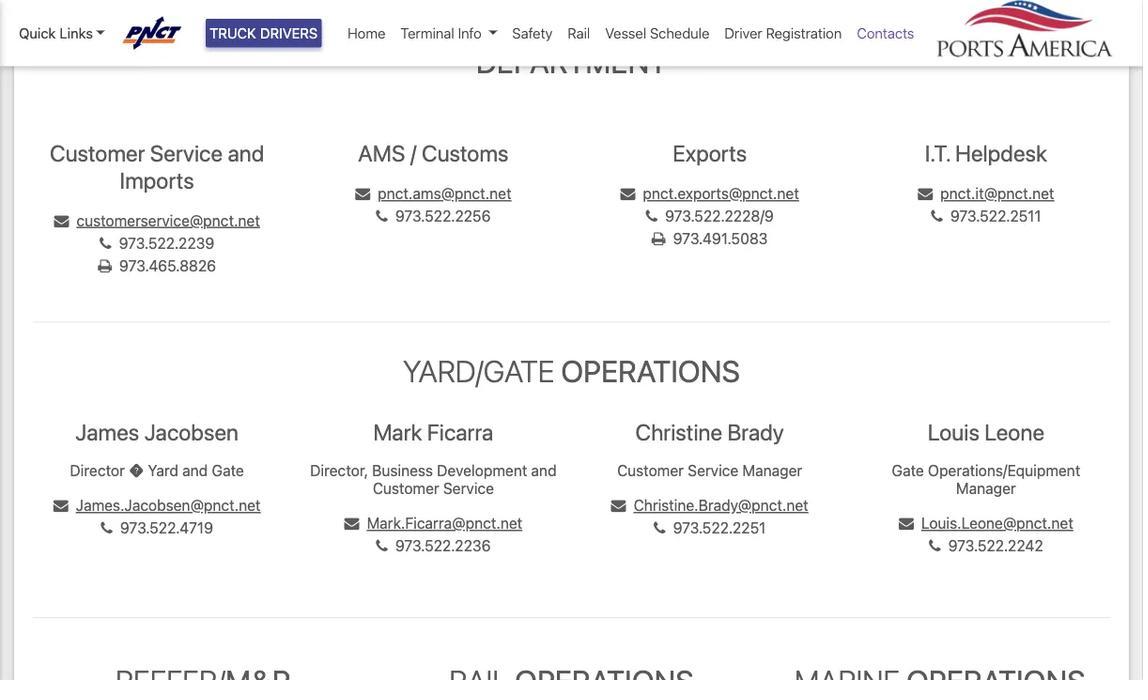 Task type: locate. For each thing, give the bounding box(es) containing it.
envelope image inside customerservice@pnct.net link
[[54, 213, 69, 228]]

1 horizontal spatial and
[[228, 140, 264, 166]]

customer inside 'director, business development and customer service'
[[373, 479, 439, 497]]

manager for leone
[[956, 479, 1016, 497]]

exports
[[673, 140, 747, 166]]

development
[[437, 461, 527, 479]]

business
[[372, 461, 433, 479]]

973.465.8826
[[119, 257, 216, 274]]

home
[[348, 25, 386, 41]]

phone image for christine brady
[[654, 521, 666, 536]]

vessel schedule
[[605, 25, 710, 41]]

print image down 973.522.2239 link
[[98, 258, 112, 273]]

phone image down pnct.exports@pnct.net link
[[646, 209, 658, 224]]

1 horizontal spatial customer
[[373, 479, 439, 497]]

registration
[[766, 25, 842, 41]]

phone image down james.jacobsen@pnct.net link
[[101, 521, 113, 536]]

2 horizontal spatial customer
[[617, 461, 684, 479]]

973.522.2511
[[951, 207, 1041, 225]]

�
[[129, 461, 144, 479]]

phone image
[[646, 209, 658, 224], [100, 236, 111, 251], [101, 521, 113, 536], [654, 521, 666, 536], [929, 539, 941, 554]]

phone image inside '973.522.2256' link
[[376, 209, 388, 224]]

jacobsen
[[144, 419, 239, 445]]

0 horizontal spatial print image
[[98, 258, 112, 273]]

service for manager
[[688, 461, 739, 479]]

schedule
[[650, 25, 710, 41]]

james.jacobsen@pnct.net link
[[53, 496, 261, 514]]

and inside 'director, business development and customer service'
[[531, 461, 557, 479]]

pnct.ams@pnct.net
[[378, 184, 512, 202]]

truck drivers link
[[206, 19, 322, 47]]

imports
[[120, 167, 194, 193]]

envelope image inside james.jacobsen@pnct.net link
[[53, 498, 68, 513]]

973.522.2228/9
[[665, 207, 774, 225]]

973.522.4719
[[120, 519, 213, 537]]

vessel
[[605, 25, 646, 41]]

phone image down christine.brady@pnct.net link
[[654, 521, 666, 536]]

service up imports
[[150, 140, 223, 166]]

truck drivers
[[210, 25, 318, 41]]

customer inside customer service and imports
[[50, 140, 145, 166]]

customer for customer service manager
[[617, 461, 684, 479]]

1 horizontal spatial service
[[443, 479, 494, 497]]

louis.leone@pnct.net link
[[899, 514, 1074, 532]]

0 vertical spatial print image
[[652, 231, 666, 246]]

truck
[[210, 25, 256, 41]]

973.522.2256 link
[[376, 207, 491, 225]]

mark ficarra
[[373, 419, 493, 445]]

phone image inside the 973.522.2251 link
[[654, 521, 666, 536]]

envelope image for louis leone
[[899, 516, 914, 531]]

envelope image inside 'mark.ficarra@pnct.net' link
[[344, 516, 359, 531]]

0 horizontal spatial customer
[[50, 140, 145, 166]]

envelope image inside pnct.exports@pnct.net link
[[620, 186, 635, 201]]

and
[[228, 140, 264, 166], [182, 461, 208, 479], [531, 461, 557, 479]]

phone image inside the 973.522.4719 link
[[101, 521, 113, 536]]

1 vertical spatial print image
[[98, 258, 112, 273]]

christine
[[635, 419, 723, 445]]

service down "development"
[[443, 479, 494, 497]]

973.522.2251
[[673, 519, 766, 537]]

louis leone
[[928, 419, 1045, 445]]

pnct.exports@pnct.net link
[[620, 184, 799, 202]]

customer
[[50, 140, 145, 166], [617, 461, 684, 479], [373, 479, 439, 497]]

pnct.it@pnct.net link
[[918, 184, 1054, 202]]

2 horizontal spatial service
[[688, 461, 739, 479]]

pnct.ams@pnct.net link
[[355, 184, 512, 202]]

envelope image for james jacobsen
[[53, 498, 68, 513]]

phone image inside 973.522.2242 link
[[929, 539, 941, 554]]

1 horizontal spatial gate
[[892, 461, 924, 479]]

gate
[[212, 461, 244, 479], [892, 461, 924, 479]]

mark.ficarra@pnct.net
[[367, 514, 522, 532]]

director
[[70, 461, 125, 479]]

manager down operations/equipment
[[956, 479, 1016, 497]]

print image
[[652, 231, 666, 246], [98, 258, 112, 273]]

phone image down customerservice@pnct.net link
[[100, 236, 111, 251]]

manager
[[742, 461, 802, 479], [956, 479, 1016, 497]]

phone image inside 973.522.2511 link
[[931, 209, 943, 224]]

1 horizontal spatial manager
[[956, 479, 1016, 497]]

customerservice@pnct.net link
[[54, 211, 260, 229]]

contacts link
[[850, 15, 922, 51]]

0 horizontal spatial service
[[150, 140, 223, 166]]

envelope image
[[355, 186, 370, 201], [620, 186, 635, 201], [54, 213, 69, 228], [611, 498, 626, 513]]

contacts
[[857, 25, 914, 41]]

customerservice@pnct.net
[[76, 211, 260, 229]]

service
[[150, 140, 223, 166], [688, 461, 739, 479], [443, 479, 494, 497]]

pnct.it@pnct.net
[[941, 184, 1054, 202]]

973.522.2242 link
[[929, 537, 1043, 555]]

phone image for louis leone
[[929, 539, 941, 554]]

james.jacobsen@pnct.net
[[76, 496, 261, 514]]

director, business development and customer service
[[310, 461, 557, 497]]

leone
[[985, 419, 1045, 445]]

phone image
[[376, 209, 388, 224], [931, 209, 943, 224], [376, 539, 388, 554]]

customer down christine
[[617, 461, 684, 479]]

info
[[458, 25, 482, 41]]

0 horizontal spatial and
[[182, 461, 208, 479]]

973.522.2239
[[119, 234, 214, 252]]

service up christine.brady@pnct.net link
[[688, 461, 739, 479]]

2 horizontal spatial and
[[531, 461, 557, 479]]

ams
[[358, 140, 405, 166]]

973.522.2236 link
[[376, 537, 491, 555]]

and for mark ficarra
[[531, 461, 557, 479]]

2 gate from the left
[[892, 461, 924, 479]]

phone image down louis.leone@pnct.net link
[[929, 539, 941, 554]]

/
[[410, 140, 417, 166]]

yard
[[148, 461, 178, 479]]

home link
[[340, 15, 393, 51]]

quick links
[[19, 25, 93, 41]]

print image down 973.522.2228/9 link
[[652, 231, 666, 246]]

ams / customs
[[358, 140, 509, 166]]

phone image down "pnct.it@pnct.net" link on the top
[[931, 209, 943, 224]]

service inside customer service and imports
[[150, 140, 223, 166]]

phone image down 'mark.ficarra@pnct.net' link in the bottom left of the page
[[376, 539, 388, 554]]

0 horizontal spatial manager
[[742, 461, 802, 479]]

973.522.2511 link
[[931, 207, 1041, 225]]

envelope image inside "pnct.ams@pnct.net" link
[[355, 186, 370, 201]]

phone image down "pnct.ams@pnct.net" link
[[376, 209, 388, 224]]

envelope image
[[918, 186, 933, 201], [53, 498, 68, 513], [344, 516, 359, 531], [899, 516, 914, 531]]

gate operations/equipment manager
[[892, 461, 1081, 497]]

0 horizontal spatial gate
[[212, 461, 244, 479]]

manager down brady
[[742, 461, 802, 479]]

envelope image inside louis.leone@pnct.net link
[[899, 516, 914, 531]]

phone image inside 973.522.2236 link
[[376, 539, 388, 554]]

yard/gate operations
[[403, 353, 740, 389]]

christine brady
[[635, 419, 784, 445]]

973.522.4719 link
[[101, 519, 213, 537]]

print image for exports
[[652, 231, 666, 246]]

manager inside gate operations/equipment manager
[[956, 479, 1016, 497]]

1 horizontal spatial print image
[[652, 231, 666, 246]]

customer up imports
[[50, 140, 145, 166]]

service inside 'director, business development and customer service'
[[443, 479, 494, 497]]

customer down business
[[373, 479, 439, 497]]



Task type: vqa. For each thing, say whether or not it's contained in the screenshot.


Task type: describe. For each thing, give the bounding box(es) containing it.
mark
[[373, 419, 422, 445]]

mark.ficarra@pnct.net link
[[344, 514, 522, 532]]

and for james jacobsen
[[182, 461, 208, 479]]

phone image for james jacobsen
[[101, 521, 113, 536]]

i.t.
[[925, 140, 950, 166]]

print image for customer service and imports
[[98, 258, 112, 273]]

christine.brady@pnct.net link
[[611, 496, 809, 514]]

phone image inside 973.522.2239 link
[[100, 236, 111, 251]]

james jacobsen
[[75, 419, 239, 445]]

service for and
[[150, 140, 223, 166]]

i.t. helpdesk
[[925, 140, 1047, 166]]

gate inside gate operations/equipment manager
[[892, 461, 924, 479]]

customer service manager
[[617, 461, 802, 479]]

rail link
[[560, 15, 598, 51]]

customer service and imports
[[50, 140, 264, 193]]

yard/gate
[[403, 353, 555, 389]]

973.522.2251 link
[[654, 519, 766, 537]]

department
[[476, 44, 667, 79]]

pnct.exports@pnct.net
[[643, 184, 799, 202]]

phone image for ams
[[376, 209, 388, 224]]

james
[[75, 419, 139, 445]]

christine.brady@pnct.net
[[634, 496, 809, 514]]

customer for customer service and imports
[[50, 140, 145, 166]]

brady
[[727, 419, 784, 445]]

terminal
[[401, 25, 454, 41]]

envelope image inside christine.brady@pnct.net link
[[611, 498, 626, 513]]

envelope image inside "pnct.it@pnct.net" link
[[918, 186, 933, 201]]

973.522.2242
[[948, 537, 1043, 555]]

driver registration link
[[717, 15, 850, 51]]

vessel schedule link
[[598, 15, 717, 51]]

envelope image for ams / customs
[[355, 186, 370, 201]]

safety
[[512, 25, 553, 41]]

terminal info link
[[393, 15, 505, 51]]

phone image inside 973.522.2228/9 link
[[646, 209, 658, 224]]

customs
[[422, 140, 509, 166]]

operations
[[561, 353, 740, 389]]

louis
[[928, 419, 980, 445]]

louis.leone@pnct.net
[[922, 514, 1074, 532]]

quick links link
[[19, 23, 105, 44]]

973.522.2256
[[395, 207, 491, 225]]

director,
[[310, 461, 368, 479]]

driver
[[725, 25, 763, 41]]

envelope image for exports
[[620, 186, 635, 201]]

973.522.2236
[[395, 537, 491, 555]]

driver registration
[[725, 25, 842, 41]]

phone image for i.t.
[[931, 209, 943, 224]]

1 gate from the left
[[212, 461, 244, 479]]

ficarra
[[427, 419, 493, 445]]

links
[[60, 25, 93, 41]]

helpdesk
[[955, 140, 1047, 166]]

envelope image for mark ficarra
[[344, 516, 359, 531]]

manager for brady
[[742, 461, 802, 479]]

rail
[[568, 25, 590, 41]]

envelope image for customer service and imports
[[54, 213, 69, 228]]

drivers
[[260, 25, 318, 41]]

973.522.2228/9 link
[[646, 207, 774, 225]]

quick
[[19, 25, 56, 41]]

and inside customer service and imports
[[228, 140, 264, 166]]

973.522.2239 link
[[100, 234, 214, 252]]

safety link
[[505, 15, 560, 51]]

terminal info
[[401, 25, 482, 41]]

973.491.5083
[[673, 229, 768, 247]]

director � yard and gate
[[70, 461, 244, 479]]

operations/equipment
[[928, 461, 1081, 479]]



